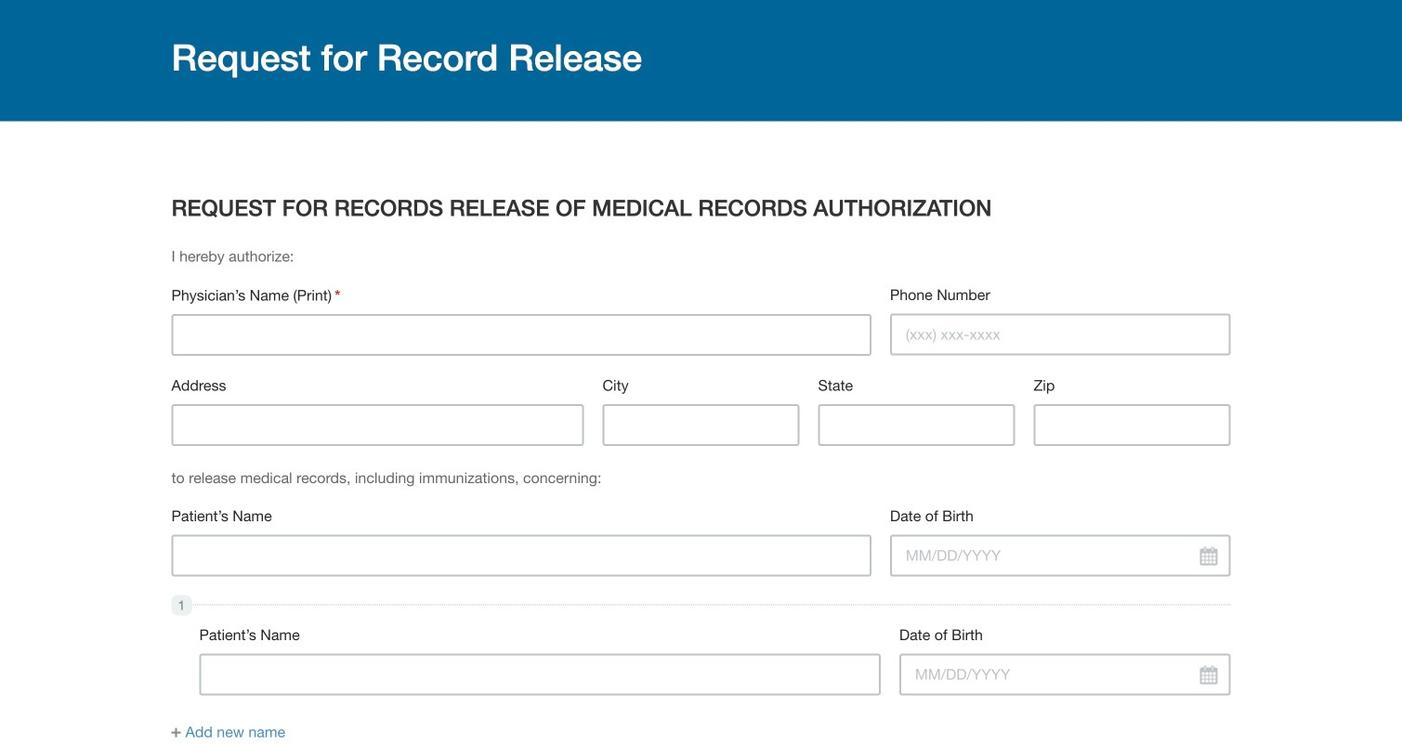 Task type: describe. For each thing, give the bounding box(es) containing it.
1 vertical spatial mm/dd/yyyy text field
[[900, 654, 1231, 696]]



Task type: locate. For each thing, give the bounding box(es) containing it.
None text field
[[603, 404, 800, 446], [819, 404, 1016, 446], [1034, 404, 1231, 446], [172, 535, 872, 577], [603, 404, 800, 446], [819, 404, 1016, 446], [1034, 404, 1231, 446], [172, 535, 872, 577]]

MM/DD/YYYY text field
[[890, 535, 1231, 577], [900, 654, 1231, 696]]

(xxx) xxx-xxxx text field
[[890, 314, 1231, 355]]

None text field
[[172, 314, 872, 356], [172, 404, 584, 446], [199, 654, 881, 696], [172, 314, 872, 356], [172, 404, 584, 446], [199, 654, 881, 696]]

0 vertical spatial mm/dd/yyyy text field
[[890, 535, 1231, 577]]



Task type: vqa. For each thing, say whether or not it's contained in the screenshot.
(xxx) xxx-xxxx text box
yes



